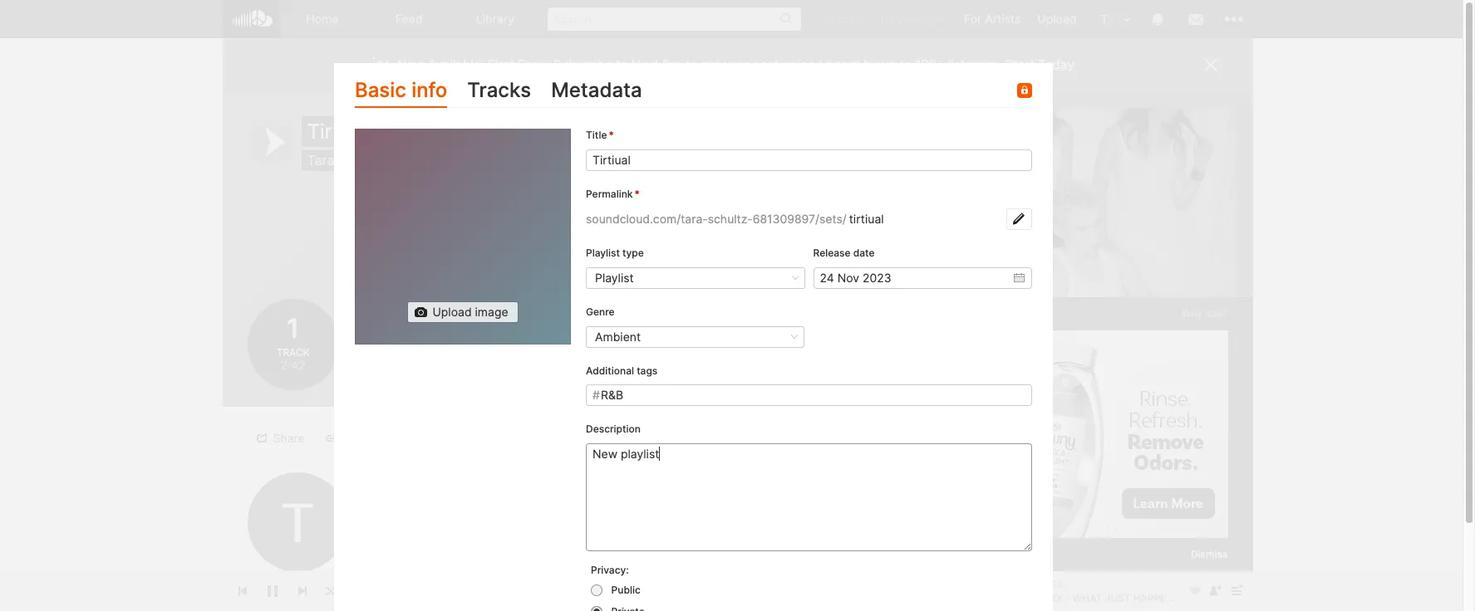Task type: vqa. For each thing, say whether or not it's contained in the screenshot.
Tirtiual 'element' related to 'Upload image' button to the bottom
yes



Task type: locate. For each thing, give the bounding box(es) containing it.
upload image for tirtiual element to the right "upload image" button
[[1065, 344, 1141, 358]]

tara schultz's avatar element
[[1094, 8, 1115, 30], [247, 473, 347, 573]]

playlist
[[659, 431, 697, 445]]

0 horizontal spatial tara schultz's avatar element
[[247, 473, 347, 573]]

upload image for "upload image" button for the left tirtiual element
[[433, 305, 508, 320]]

2 cookie from the left
[[1136, 543, 1169, 555]]

policy
[[1097, 543, 1126, 555]]

start today link
[[1005, 57, 1075, 72]]

1 vertical spatial upload image
[[1065, 344, 1141, 358]]

cookie
[[1061, 543, 1094, 555], [1136, 543, 1169, 555]]

1 vertical spatial image
[[1107, 344, 1141, 358]]

cookie up resources
[[1061, 543, 1094, 555]]

0 vertical spatial schultz
[[338, 152, 385, 169]]

for artists
[[964, 12, 1021, 26]]

upload
[[783, 57, 823, 72]]

playlist button
[[586, 268, 805, 289]]

1 horizontal spatial tara schultz's avatar element
[[1094, 8, 1115, 30]]

home link
[[280, 0, 366, 38]]

first
[[488, 57, 515, 72]]

0 vertical spatial upload image button
[[408, 302, 518, 324]]

library
[[476, 12, 515, 26]]

1 horizontal spatial pro
[[929, 12, 948, 26]]

cookie policy
[[1061, 543, 1126, 555]]

date
[[854, 247, 875, 259]]

feed link
[[366, 0, 453, 38]]

cookie for policy
[[1061, 543, 1094, 555]]

1 vertical spatial tara schultz's avatar element
[[247, 473, 347, 573]]

tara
[[307, 152, 335, 169], [247, 578, 271, 592]]

playlist
[[586, 247, 620, 259], [595, 271, 634, 285]]

release date
[[813, 247, 875, 259]]

Release date text field
[[813, 268, 1033, 289]]

your
[[724, 57, 750, 72]]

to up metadata
[[616, 57, 628, 72]]

upload image button for tirtiual element to the right
[[1040, 341, 1151, 362]]

1 vertical spatial pro
[[663, 57, 682, 72]]

1 horizontal spatial upload image button
[[1040, 341, 1151, 362]]

0 horizontal spatial upload image
[[433, 305, 508, 320]]

heard
[[826, 57, 860, 72]]

try left go+
[[818, 12, 836, 26]]

tara schultz's avatar element up the tara schultz
[[247, 473, 347, 573]]

1 vertical spatial tara
[[247, 578, 271, 592]]

image
[[475, 305, 508, 320], [1107, 344, 1141, 358]]

english
[[1031, 575, 1066, 587]]

upload
[[1038, 12, 1077, 26], [433, 305, 472, 320], [1065, 344, 1104, 358]]

0 horizontal spatial cookie
[[1061, 543, 1094, 555]]

to
[[616, 57, 628, 72], [686, 57, 698, 72], [900, 57, 912, 72]]

2:42
[[280, 359, 306, 373]]

upload for tirtiual element to the right
[[1065, 344, 1104, 358]]

0 vertical spatial pro
[[929, 12, 948, 26]]

pro inside try next pro link
[[929, 12, 948, 26]]

0 horizontal spatial tara
[[247, 578, 271, 592]]

Description text field
[[586, 444, 1033, 552]]

to right up in the right top of the page
[[900, 57, 912, 72]]

cookie left manager
[[1136, 543, 1169, 555]]

2 to from the left
[[686, 57, 698, 72]]

1 horizontal spatial image
[[1107, 344, 1141, 358]]

2 vertical spatial upload
[[1065, 344, 1104, 358]]

0 vertical spatial playlist
[[586, 247, 620, 259]]

0 vertical spatial tara
[[307, 152, 335, 169]]

try go+
[[818, 12, 862, 26]]

None search field
[[539, 0, 810, 37]]

1 track 2:42
[[277, 313, 310, 373]]

1 try from the left
[[818, 12, 836, 26]]

1 horizontal spatial upload image
[[1065, 344, 1141, 358]]

1 vertical spatial upload image button
[[1040, 341, 1151, 362]]

pro
[[929, 12, 948, 26], [663, 57, 682, 72]]

1 vertical spatial tara schultz link
[[247, 578, 316, 593]]

try right go+
[[879, 12, 897, 26]]

metadata
[[551, 78, 642, 102]]

1 cookie from the left
[[1061, 543, 1094, 555]]

0 horizontal spatial to
[[616, 57, 628, 72]]

the
[[525, 559, 546, 573]]

2 horizontal spatial to
[[900, 57, 912, 72]]

ambient
[[595, 330, 641, 344]]

schultz-
[[708, 212, 753, 226]]

0 horizontal spatial schultz
[[275, 578, 316, 592]]

mobile
[[998, 437, 1034, 451]]

cookie manager artist resources english (us)
[[1023, 543, 1214, 587]]

1 horizontal spatial cookie
[[1136, 543, 1169, 555]]

now
[[398, 57, 425, 72]]

try for try next pro
[[879, 12, 897, 26]]

tara schultz's avatar element right upload link
[[1094, 8, 1115, 30]]

playlist inside popup button
[[595, 271, 634, 285]]

next
[[900, 12, 926, 26], [631, 57, 659, 72]]

Additional tags text field
[[630, 388, 687, 404]]

playlist for playlist type
[[586, 247, 620, 259]]

Permalink text field
[[847, 209, 1007, 230]]

home
[[306, 12, 339, 26]]

to left "get"
[[686, 57, 698, 72]]

pro left "get"
[[663, 57, 682, 72]]

0 vertical spatial image
[[475, 305, 508, 320]]

tara schultz link
[[307, 152, 385, 169], [247, 578, 316, 593]]

metadata link
[[551, 75, 642, 108]]

go
[[979, 437, 995, 451]]

get
[[701, 57, 721, 72]]

Title text field
[[586, 150, 1033, 171]]

1 horizontal spatial tara
[[307, 152, 335, 169]]

1 vertical spatial schultz
[[275, 578, 316, 592]]

next up 100+
[[900, 12, 926, 26]]

schultz inside tirtiual tara schultz
[[338, 152, 385, 169]]

0 horizontal spatial try
[[818, 12, 836, 26]]

soundcloud.com/tara-schultz-681309897/sets/
[[586, 212, 847, 226]]

legal
[[979, 543, 1005, 555]]

the kid laroi - what just happened link
[[525, 559, 749, 573]]

0 horizontal spatial image
[[475, 305, 508, 320]]

additional tags
[[586, 365, 658, 377]]

for artists link
[[956, 0, 1030, 37]]

try
[[818, 12, 836, 26], [879, 12, 897, 26]]

pro left for
[[929, 12, 948, 26]]

permalink
[[586, 188, 633, 201]]

0 horizontal spatial next
[[631, 57, 659, 72]]

playlist down playlist type
[[595, 271, 634, 285]]

schultz
[[338, 152, 385, 169], [275, 578, 316, 592]]

start
[[1005, 57, 1035, 72]]

artist
[[1023, 557, 1050, 569]]

privacy:
[[591, 565, 629, 577]]

next down search search box
[[631, 57, 659, 72]]

1 horizontal spatial try
[[879, 12, 897, 26]]

1
[[284, 313, 302, 345]]

upload image
[[433, 305, 508, 320], [1065, 344, 1141, 358]]

cookie inside cookie manager artist resources english (us)
[[1136, 543, 1169, 555]]

1 horizontal spatial to
[[686, 57, 698, 72]]

0 vertical spatial next
[[900, 12, 926, 26]]

tirtiual element
[[954, 108, 1237, 391], [355, 129, 571, 345]]

1 horizontal spatial next
[[900, 12, 926, 26]]

3 to from the left
[[900, 57, 912, 72]]

listeners.
[[949, 57, 1002, 72]]

upload link
[[1030, 0, 1085, 37]]

playlist left type
[[586, 247, 620, 259]]

1 vertical spatial playlist
[[595, 271, 634, 285]]

1 horizontal spatial schultz
[[338, 152, 385, 169]]

upload for the left tirtiual element
[[433, 305, 472, 320]]

tags
[[637, 365, 658, 377]]

1 vertical spatial upload
[[433, 305, 472, 320]]

2 try from the left
[[879, 12, 897, 26]]

library link
[[453, 0, 539, 38]]

0 horizontal spatial upload image button
[[408, 302, 518, 324]]

0 horizontal spatial pro
[[663, 57, 682, 72]]

0 vertical spatial upload image
[[433, 305, 508, 320]]

share
[[273, 431, 305, 445]]



Task type: describe. For each thing, give the bounding box(es) containing it.
0 vertical spatial upload
[[1038, 12, 1077, 26]]

tirtiual tara schultz
[[307, 120, 385, 169]]

1 vertical spatial next
[[631, 57, 659, 72]]

playlist for playlist
[[595, 271, 634, 285]]

what
[[616, 559, 650, 573]]

0 vertical spatial tara schultz's avatar element
[[1094, 8, 1115, 30]]

artists
[[985, 12, 1021, 26]]

delete playlist button
[[595, 428, 707, 449]]

try for try go+
[[818, 12, 836, 26]]

try next pro link
[[871, 0, 956, 37]]

feed
[[395, 12, 423, 26]]

privacy link
[[1015, 543, 1050, 555]]

ambient button
[[586, 326, 805, 348]]

the kid laroi - what just happened
[[525, 559, 749, 573]]

basic info link
[[355, 75, 448, 108]]

go+
[[839, 12, 862, 26]]

1 to from the left
[[616, 57, 628, 72]]

basic
[[355, 78, 406, 102]]

delete playlist
[[620, 431, 697, 445]]

cookie for manager
[[1136, 543, 1169, 555]]

resources
[[1052, 557, 1102, 569]]

by
[[864, 57, 878, 72]]

upload image button for the left tirtiual element
[[408, 302, 518, 324]]

manager
[[1172, 543, 1214, 555]]

title
[[586, 129, 607, 142]]

Search search field
[[547, 7, 801, 31]]

basic info
[[355, 78, 448, 102]]

fans.
[[518, 57, 550, 72]]

image for "upload image" button for the left tirtiual element
[[475, 305, 508, 320]]

share button
[[248, 428, 315, 449]]

type
[[623, 247, 644, 259]]

description
[[586, 423, 641, 436]]

up
[[882, 57, 897, 72]]

try go+ link
[[810, 0, 871, 37]]

legal link
[[979, 543, 1005, 555]]

0 vertical spatial tara schultz link
[[307, 152, 385, 169]]

delete
[[620, 431, 655, 445]]

681309897/sets/
[[753, 212, 847, 226]]

for
[[964, 12, 982, 26]]

try next pro
[[879, 12, 948, 26]]

tara schultz
[[247, 578, 316, 592]]

tracks link
[[467, 75, 531, 108]]

just
[[654, 559, 684, 573]]

english (us) button
[[979, 575, 1090, 587]]

privacy
[[1015, 543, 1050, 555]]

100+
[[915, 57, 945, 72]]

laroi
[[570, 559, 605, 573]]

artist resources link
[[1023, 557, 1102, 569]]

go mobile
[[979, 437, 1034, 451]]

additional
[[586, 365, 634, 377]]

0 horizontal spatial tirtiual element
[[355, 129, 571, 345]]

tracks
[[467, 78, 531, 102]]

subscribe
[[553, 57, 612, 72]]

genre
[[586, 306, 615, 318]]

today
[[1038, 57, 1075, 72]]

r&b
[[601, 389, 624, 403]]

tara inside tirtiual tara schultz
[[307, 152, 335, 169]]

track
[[277, 346, 310, 359]]

-
[[608, 559, 613, 573]]

now available: first fans. subscribe to next pro to get your next upload heard by up to 100+ listeners. start today
[[398, 57, 1075, 72]]

soundcloud.com/tara-
[[586, 212, 708, 226]]

1 horizontal spatial tirtiual element
[[954, 108, 1237, 391]]

the kid laroi - what just happened element
[[372, 554, 397, 579]]

available:
[[428, 57, 485, 72]]

public
[[612, 584, 641, 597]]

cookie manager link
[[1136, 543, 1214, 555]]

next
[[754, 57, 779, 72]]

kid
[[549, 559, 567, 573]]

tirtiual
[[307, 120, 372, 144]]

happened
[[687, 559, 749, 573]]

image for tirtiual element to the right "upload image" button
[[1107, 344, 1141, 358]]

(us)
[[1069, 575, 1090, 587]]

info
[[412, 78, 448, 102]]

release
[[813, 247, 851, 259]]

playlist type
[[586, 247, 644, 259]]



